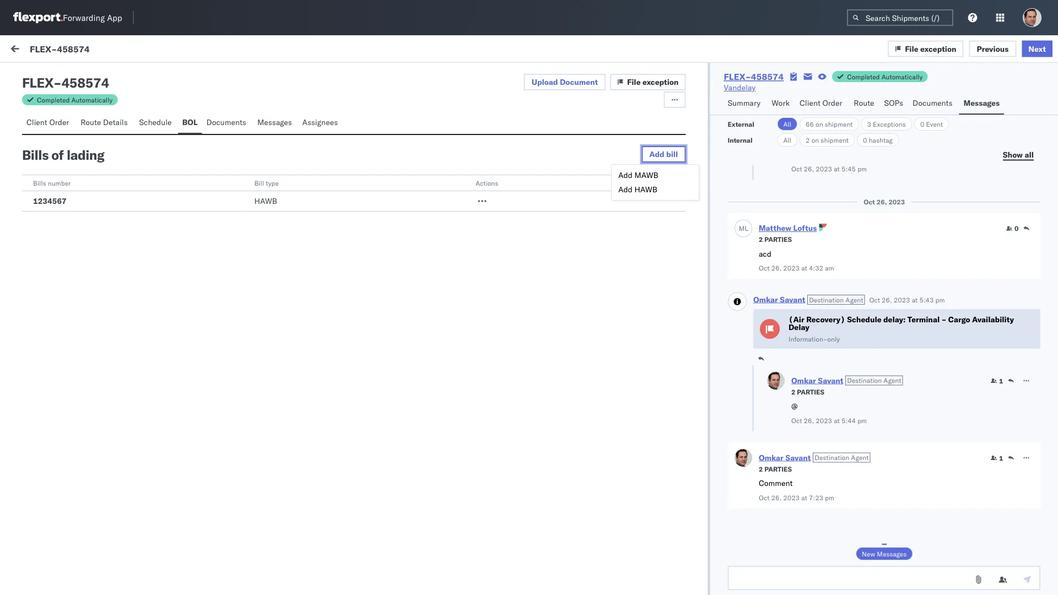 Task type: describe. For each thing, give the bounding box(es) containing it.
upload
[[532, 77, 558, 87]]

2 for acd
[[759, 236, 763, 244]]

external for external
[[728, 120, 755, 128]]

1 vertical spatial file
[[628, 77, 641, 87]]

upload document button
[[524, 74, 606, 90]]

item/shipment
[[866, 96, 911, 104]]

work inside button
[[772, 98, 790, 108]]

availability
[[973, 315, 1015, 325]]

hawb inside the add mawb add hawb
[[635, 185, 658, 194]]

bills for bills of lading
[[22, 147, 48, 163]]

oct down 1854269
[[864, 198, 875, 206]]

app
[[107, 12, 122, 23]]

savant up (air
[[780, 295, 806, 304]]

comment
[[759, 479, 793, 488]]

work for my
[[32, 42, 60, 58]]

add bill
[[650, 149, 679, 159]]

matthew
[[759, 223, 792, 233]]

|
[[188, 45, 190, 55]]

matthew loftus button
[[759, 223, 817, 233]]

458574 button
[[7, 533, 1052, 583]]

information-
[[789, 335, 828, 343]]

shipment for 2 on shipment
[[821, 136, 849, 144]]

agent for @
[[884, 377, 902, 385]]

add bill button
[[642, 146, 686, 163]]

(0) for internal (0)
[[103, 70, 117, 80]]

1 horizontal spatial automatically
[[882, 73, 924, 81]]

edt for oct 26, 2023, 7:22 pm edt
[[445, 128, 459, 138]]

at left 5:45
[[834, 165, 840, 173]]

2 parties for @
[[792, 388, 825, 396]]

bol button
[[178, 113, 202, 134]]

2 resize handle column header from the left
[[574, 92, 588, 584]]

oct left 7:00
[[360, 178, 373, 188]]

commendation
[[76, 188, 128, 198]]

new
[[862, 550, 876, 558]]

- down document
[[593, 128, 597, 138]]

morale!
[[209, 188, 235, 198]]

0 vertical spatial client
[[800, 98, 821, 108]]

external (0)
[[18, 70, 63, 80]]

next button
[[1023, 40, 1053, 57]]

my work
[[11, 42, 60, 58]]

1 vertical spatial automatically
[[71, 96, 113, 104]]

oct right assignees button at the top left of page
[[360, 128, 373, 138]]

1 horizontal spatial file exception
[[906, 44, 957, 53]]

my
[[11, 42, 29, 58]]

2 flex- 458574 from the top
[[825, 349, 877, 358]]

next
[[1029, 44, 1047, 53]]

0 horizontal spatial flex-458574
[[30, 43, 90, 54]]

2 on shipment
[[806, 136, 849, 144]]

0 horizontal spatial messages button
[[253, 113, 298, 134]]

work button
[[768, 93, 796, 115]]

documents for rightmost "documents" button
[[913, 98, 953, 108]]

previous button
[[970, 40, 1017, 57]]

1 button for @
[[991, 377, 1004, 386]]

delay:
[[884, 315, 906, 325]]

bills of lading
[[22, 147, 104, 163]]

documents for leftmost "documents" button
[[207, 117, 246, 127]]

bills number
[[33, 179, 71, 187]]

0 vertical spatial destination
[[809, 296, 844, 304]]

savant up messaging
[[79, 119, 103, 129]]

pm for 7:00
[[431, 178, 443, 188]]

external for external (0)
[[18, 70, 47, 80]]

new messages
[[862, 550, 907, 558]]

omkar up latent messaging at the left of page
[[53, 119, 77, 129]]

bill
[[255, 179, 264, 187]]

actions
[[476, 179, 499, 187]]

1 horizontal spatial order
[[823, 98, 843, 108]]

2 parties for acd
[[759, 236, 792, 244]]

@ oct 26, 2023 at 5:44 pm
[[792, 402, 867, 425]]

assignees button
[[298, 113, 345, 134]]

oct inside the @ oct 26, 2023 at 5:44 pm
[[792, 417, 802, 425]]

parties for acd
[[765, 236, 792, 244]]

2 down 66
[[806, 136, 810, 144]]

- left the add mawb add hawb
[[593, 178, 597, 188]]

flex-458574 link
[[724, 71, 784, 82]]

summary button
[[724, 93, 768, 115]]

import
[[82, 45, 105, 55]]

route details button
[[76, 113, 135, 134]]

upload document
[[532, 77, 598, 87]]

2271801
[[848, 283, 882, 292]]

schedule inside the (air recovery) schedule delay: terminal - cargo availability delay information-only
[[848, 315, 882, 325]]

messaging
[[57, 138, 95, 148]]

0 horizontal spatial client order
[[26, 117, 69, 127]]

2023 inside comment oct 26, 2023 at 7:23 pm
[[784, 494, 800, 502]]

omkar up number
[[53, 169, 77, 179]]

0 horizontal spatial exception
[[643, 77, 679, 87]]

at left 5:43
[[912, 296, 918, 304]]

2 for @
[[792, 388, 796, 396]]

show
[[1004, 150, 1024, 159]]

5:44
[[842, 417, 856, 425]]

2 parties button for comment
[[759, 464, 792, 474]]

forwarding
[[63, 12, 105, 23]]

route details
[[81, 117, 128, 127]]

26, down 1854269
[[877, 198, 887, 206]]

omkar savant button for comment
[[759, 453, 811, 463]]

add for add mawb add hawb
[[619, 170, 633, 180]]

loftus
[[794, 223, 817, 233]]

- inside the (air recovery) schedule delay: terminal - cargo availability delay information-only
[[942, 315, 947, 325]]

0 for hashtag
[[864, 136, 868, 144]]

26, inside acd oct 26, 2023 at 4:32 am
[[772, 264, 782, 272]]

latent
[[33, 138, 55, 148]]

(0) for external (0)
[[49, 70, 63, 80]]

0 hashtag
[[864, 136, 893, 144]]

26, up delay:
[[882, 296, 892, 304]]

hashtag
[[870, 136, 893, 144]]

@
[[792, 402, 798, 411]]

import work
[[82, 45, 125, 55]]

3
[[868, 120, 872, 128]]

1 flex- button from the top
[[7, 208, 1052, 258]]

edt for oct 26, 2023, 7:00 pm edt
[[445, 178, 459, 188]]

26, down the 2 on shipment at top right
[[804, 165, 814, 173]]

show all
[[1004, 150, 1035, 159]]

at for acd
[[802, 264, 808, 272]]

parties for @
[[797, 388, 825, 396]]

messages for right messages button
[[964, 98, 1001, 108]]

all for 66
[[784, 120, 792, 128]]

mawb
[[635, 170, 659, 180]]

1 vertical spatial completed automatically
[[37, 96, 113, 104]]

show all button
[[997, 147, 1041, 163]]

4 resize handle column header from the left
[[1039, 92, 1052, 584]]

0 vertical spatial file
[[906, 44, 919, 53]]

2 parties for comment
[[759, 465, 792, 473]]

0 vertical spatial exception
[[921, 44, 957, 53]]

7:22
[[412, 128, 429, 138]]

savant down lading
[[79, 169, 103, 179]]

1 vertical spatial client
[[26, 117, 47, 127]]

1 vertical spatial file exception
[[628, 77, 679, 87]]

cargo
[[949, 315, 971, 325]]

1 button for comment
[[991, 454, 1004, 463]]

savant up comment oct 26, 2023 at 7:23 pm
[[786, 453, 811, 463]]

1 horizontal spatial completed automatically
[[848, 73, 924, 81]]

0 vertical spatial omkar savant destination agent
[[754, 295, 864, 304]]

external (0) button
[[13, 65, 70, 87]]

work for related
[[850, 96, 865, 104]]

all for 2
[[784, 136, 792, 144]]

sops button
[[881, 93, 909, 115]]

at for @
[[834, 417, 840, 425]]

1 horizontal spatial messages button
[[960, 93, 1005, 115]]

omkar savant for latent messaging
[[53, 119, 103, 129]]

4:32
[[809, 264, 824, 272]]

0 vertical spatial omkar savant button
[[754, 295, 806, 304]]

forwarding app link
[[13, 12, 122, 23]]

0 vertical spatial am
[[37, 188, 48, 198]]

m l
[[739, 224, 749, 232]]

only
[[828, 335, 840, 343]]

internal for internal (0)
[[74, 70, 101, 80]]

2 vertical spatial add
[[619, 185, 633, 194]]

omkar up @ at right
[[792, 376, 816, 386]]

0 button
[[1006, 224, 1019, 233]]

1 horizontal spatial client order button
[[796, 93, 850, 115]]

2 parties button for @
[[792, 387, 825, 397]]

66
[[806, 120, 815, 128]]

0 vertical spatial client order
[[800, 98, 843, 108]]

1 vertical spatial order
[[49, 117, 69, 127]]

1854269
[[848, 178, 882, 188]]

am inside acd oct 26, 2023 at 4:32 am
[[825, 264, 835, 272]]

applied
[[217, 45, 243, 55]]

l
[[745, 224, 749, 232]]

0 horizontal spatial client order button
[[22, 113, 76, 134]]

details
[[103, 117, 128, 127]]

0 event
[[921, 120, 944, 128]]

oct inside comment oct 26, 2023 at 7:23 pm
[[759, 494, 770, 502]]

filter
[[199, 45, 215, 55]]



Task type: locate. For each thing, give the bounding box(es) containing it.
flex-458574 down forwarding app link
[[30, 43, 90, 54]]

2 vertical spatial 0
[[1015, 224, 1019, 233]]

2 pm from the top
[[431, 178, 443, 188]]

1 horizontal spatial messages
[[877, 550, 907, 558]]

forwarding app
[[63, 12, 122, 23]]

1 vertical spatial agent
[[884, 377, 902, 385]]

1 vertical spatial client order
[[26, 117, 69, 127]]

omkar down acd
[[754, 295, 778, 304]]

pm right 5:45
[[858, 165, 867, 173]]

schedule button
[[135, 113, 178, 134]]

internal down summary button
[[728, 136, 753, 144]]

1 1 button from the top
[[991, 377, 1004, 386]]

add inside button
[[650, 149, 665, 159]]

(0) for message (0)
[[166, 45, 181, 55]]

0 vertical spatial bills
[[22, 147, 48, 163]]

0 vertical spatial agent
[[846, 296, 864, 304]]

pm inside the @ oct 26, 2023 at 5:44 pm
[[858, 417, 867, 425]]

1234567
[[33, 196, 67, 206]]

work right summary button
[[772, 98, 790, 108]]

agent for comment
[[851, 454, 869, 462]]

all button for 66
[[778, 117, 798, 131]]

1 vertical spatial parties
[[797, 388, 825, 396]]

order up latent messaging at the left of page
[[49, 117, 69, 127]]

1 vertical spatial flex- 458574
[[825, 349, 877, 358]]

0 vertical spatial 1
[[192, 45, 197, 55]]

destination up the 5:44 at the right bottom of page
[[848, 377, 882, 385]]

internal (0) button
[[70, 65, 124, 87]]

documents right bol
[[207, 117, 246, 127]]

1 for @
[[1000, 377, 1004, 385]]

parties up @ at right
[[797, 388, 825, 396]]

flex
[[22, 74, 54, 91]]

2 horizontal spatial (0)
[[166, 45, 181, 55]]

0 vertical spatial pm
[[431, 128, 443, 138]]

1 vertical spatial omkar savant destination agent
[[792, 376, 902, 386]]

at inside acd oct 26, 2023 at 4:32 am
[[802, 264, 808, 272]]

1 horizontal spatial exception
[[921, 44, 957, 53]]

1 vertical spatial flex- button
[[7, 462, 1052, 533]]

import work button
[[77, 35, 130, 65]]

client order
[[800, 98, 843, 108], [26, 117, 69, 127]]

pm right 7:22
[[431, 128, 443, 138]]

1 vertical spatial flex-458574
[[724, 71, 784, 82]]

pm right 7:00
[[431, 178, 443, 188]]

pm
[[858, 165, 867, 173], [936, 296, 945, 304], [858, 417, 867, 425], [825, 494, 835, 502]]

shipment down the 66 on shipment
[[821, 136, 849, 144]]

26, left 7:00
[[375, 178, 387, 188]]

2 up comment
[[759, 465, 763, 473]]

2023 inside the @ oct 26, 2023 at 5:44 pm
[[816, 417, 833, 425]]

on for 2
[[812, 136, 820, 144]]

oct 26, 2023
[[864, 198, 905, 206]]

2 parties up @ at right
[[792, 388, 825, 396]]

oct down '2271801'
[[870, 296, 880, 304]]

work right the import
[[107, 45, 125, 55]]

omkar savant
[[53, 119, 103, 129], [53, 169, 103, 179]]

2 for comment
[[759, 465, 763, 473]]

3 flex- 458574 from the top
[[825, 421, 877, 430]]

pm right 7:23
[[825, 494, 835, 502]]

- left the internal (0)
[[54, 74, 61, 91]]

0 for event
[[921, 120, 925, 128]]

2 vertical spatial 2 parties button
[[759, 464, 792, 474]]

0 horizontal spatial external
[[18, 70, 47, 80]]

assignees
[[303, 117, 338, 127]]

work right related
[[850, 96, 865, 104]]

0 vertical spatial add
[[650, 149, 665, 159]]

1
[[192, 45, 197, 55], [1000, 377, 1004, 385], [1000, 454, 1004, 462]]

shipment for 66 on shipment
[[826, 120, 853, 128]]

at for comment
[[802, 494, 808, 502]]

work
[[32, 42, 60, 58], [850, 96, 865, 104]]

0 vertical spatial message
[[134, 45, 166, 55]]

edt right 7:00
[[445, 178, 459, 188]]

2 horizontal spatial 0
[[1015, 224, 1019, 233]]

1 vertical spatial on
[[812, 136, 820, 144]]

shipment up the 2 on shipment at top right
[[826, 120, 853, 128]]

None text field
[[728, 566, 1041, 591]]

all button for 2
[[778, 133, 798, 147]]

1 resize handle column header from the left
[[342, 92, 355, 584]]

route for route details
[[81, 117, 101, 127]]

1 horizontal spatial client order
[[800, 98, 843, 108]]

1 edt from the top
[[445, 128, 459, 138]]

oct 26, 2023, 7:00 pm edt
[[360, 178, 459, 188]]

message
[[134, 45, 166, 55], [34, 96, 61, 104]]

pm right the 5:44 at the right bottom of page
[[858, 417, 867, 425]]

messages for the left messages button
[[258, 117, 292, 127]]

bills left 'of'
[[22, 147, 48, 163]]

0 horizontal spatial am
[[37, 188, 48, 198]]

5:45
[[842, 165, 856, 173]]

client order up the 66 on shipment
[[800, 98, 843, 108]]

parties for comment
[[765, 465, 792, 473]]

1 vertical spatial route
[[81, 117, 101, 127]]

0 horizontal spatial message
[[34, 96, 61, 104]]

pm right 5:43
[[936, 296, 945, 304]]

pm for 7:22
[[431, 128, 443, 138]]

exception
[[921, 44, 957, 53], [643, 77, 679, 87]]

vandelay
[[724, 83, 756, 92]]

2 omkar savant from the top
[[53, 169, 103, 179]]

0 vertical spatial file exception
[[906, 44, 957, 53]]

completed automatically up item/shipment on the top
[[848, 73, 924, 81]]

omkar savant for filing
[[53, 169, 103, 179]]

1 horizontal spatial message
[[134, 45, 166, 55]]

26, left 7:22
[[375, 128, 387, 138]]

add mawb add hawb
[[619, 170, 659, 194]]

flex-458574
[[30, 43, 90, 54], [724, 71, 784, 82]]

omkar savant destination agent up comment oct 26, 2023 at 7:23 pm
[[759, 453, 869, 463]]

schedule left bol
[[139, 117, 172, 127]]

route up 3
[[855, 98, 875, 108]]

messages
[[964, 98, 1001, 108], [258, 117, 292, 127], [877, 550, 907, 558]]

completed down flex - 458574
[[37, 96, 70, 104]]

0 horizontal spatial hawb
[[255, 196, 277, 206]]

0 vertical spatial 0
[[921, 120, 925, 128]]

internal
[[74, 70, 101, 80], [728, 136, 753, 144]]

(0) left the |
[[166, 45, 181, 55]]

hawb down mawb
[[635, 185, 658, 194]]

agent down flex- 2271801
[[846, 296, 864, 304]]

1 flex- 458574 from the top
[[825, 128, 877, 138]]

(0) inside external (0) 'button'
[[49, 70, 63, 80]]

oct left 5:45
[[792, 165, 802, 173]]

1 horizontal spatial hawb
[[635, 185, 658, 194]]

1 horizontal spatial route
[[855, 98, 875, 108]]

parties down matthew
[[765, 236, 792, 244]]

1 horizontal spatial work
[[772, 98, 790, 108]]

route left details
[[81, 117, 101, 127]]

resize handle column header
[[342, 92, 355, 584], [574, 92, 588, 584], [807, 92, 820, 584], [1039, 92, 1052, 584]]

omkar up comment
[[759, 453, 784, 463]]

1 horizontal spatial internal
[[728, 136, 753, 144]]

(0)
[[166, 45, 181, 55], [49, 70, 63, 80], [103, 70, 117, 80]]

bills up i
[[33, 179, 46, 187]]

am right i
[[37, 188, 48, 198]]

0 vertical spatial 1 button
[[991, 377, 1004, 386]]

completed
[[848, 73, 881, 81], [37, 96, 70, 104]]

matthew loftus
[[759, 223, 817, 233]]

1 horizontal spatial documents button
[[909, 93, 960, 115]]

omkar savant destination agent
[[754, 295, 864, 304], [792, 376, 902, 386], [759, 453, 869, 463]]

at left 7:23
[[802, 494, 808, 502]]

2 vertical spatial agent
[[851, 454, 869, 462]]

0 horizontal spatial work
[[32, 42, 60, 58]]

1 vertical spatial destination
[[848, 377, 882, 385]]

1 2023, from the top
[[389, 128, 410, 138]]

add for add bill
[[650, 149, 665, 159]]

client order button up the 66 on shipment
[[796, 93, 850, 115]]

(0) inside internal (0) button
[[103, 70, 117, 80]]

documents button up event
[[909, 93, 960, 115]]

2 parties button up @ at right
[[792, 387, 825, 397]]

2 parties button for acd
[[759, 234, 792, 244]]

oct
[[360, 128, 373, 138], [792, 165, 802, 173], [360, 178, 373, 188], [864, 198, 875, 206], [759, 264, 770, 272], [870, 296, 880, 304], [792, 417, 802, 425], [759, 494, 770, 502]]

0 vertical spatial all button
[[778, 117, 798, 131]]

schedule inside button
[[139, 117, 172, 127]]

1 vertical spatial edt
[[445, 178, 459, 188]]

1 omkar savant from the top
[[53, 119, 103, 129]]

omkar savant up the a
[[53, 169, 103, 179]]

2 up @ at right
[[792, 388, 796, 396]]

savant
[[79, 119, 103, 129], [79, 169, 103, 179], [780, 295, 806, 304], [818, 376, 844, 386], [786, 453, 811, 463]]

0 horizontal spatial order
[[49, 117, 69, 127]]

omkar savant up messaging
[[53, 119, 103, 129]]

0 horizontal spatial internal
[[74, 70, 101, 80]]

event
[[927, 120, 944, 128]]

destination down the 5:44 at the right bottom of page
[[815, 454, 850, 462]]

type
[[266, 179, 279, 187]]

omkar savant destination agent for @
[[792, 376, 902, 386]]

| 1 filter applied
[[188, 45, 243, 55]]

oct inside acd oct 26, 2023 at 4:32 am
[[759, 264, 770, 272]]

0 horizontal spatial route
[[81, 117, 101, 127]]

pm inside comment oct 26, 2023 at 7:23 pm
[[825, 494, 835, 502]]

0 horizontal spatial automatically
[[71, 96, 113, 104]]

omkar
[[53, 119, 77, 129], [53, 169, 77, 179], [754, 295, 778, 304], [792, 376, 816, 386], [759, 453, 784, 463]]

Search Shipments (/) text field
[[848, 9, 954, 26]]

internal (0)
[[74, 70, 117, 80]]

message for message
[[34, 96, 61, 104]]

2 parties button up comment
[[759, 464, 792, 474]]

26,
[[375, 128, 387, 138], [804, 165, 814, 173], [375, 178, 387, 188], [877, 198, 887, 206], [772, 264, 782, 272], [882, 296, 892, 304], [804, 417, 814, 425], [772, 494, 782, 502]]

file down search shipments (/) text field
[[906, 44, 919, 53]]

delay
[[789, 323, 810, 332]]

documents button right bol
[[202, 113, 253, 134]]

external
[[18, 70, 47, 80], [728, 120, 755, 128]]

all
[[784, 120, 792, 128], [784, 136, 792, 144]]

0
[[921, 120, 925, 128], [864, 136, 868, 144], [1015, 224, 1019, 233]]

2023, for 7:22
[[389, 128, 410, 138]]

all
[[1026, 150, 1035, 159]]

schedule left delay:
[[848, 315, 882, 325]]

(air
[[789, 315, 805, 325]]

1 vertical spatial bills
[[33, 179, 46, 187]]

1 vertical spatial 0
[[864, 136, 868, 144]]

lading
[[67, 147, 104, 163]]

1 vertical spatial completed
[[37, 96, 70, 104]]

oct down acd
[[759, 264, 770, 272]]

edt right 7:22
[[445, 128, 459, 138]]

0 horizontal spatial file
[[628, 77, 641, 87]]

7:00
[[412, 178, 429, 188]]

1 vertical spatial internal
[[728, 136, 753, 144]]

2 all from the top
[[784, 136, 792, 144]]

2 vertical spatial 1
[[1000, 454, 1004, 462]]

hawb
[[635, 185, 658, 194], [255, 196, 277, 206]]

acd
[[759, 249, 772, 259]]

2 up acd
[[759, 236, 763, 244]]

1 button
[[991, 377, 1004, 386], [991, 454, 1004, 463]]

destination for @
[[848, 377, 882, 385]]

1 vertical spatial external
[[728, 120, 755, 128]]

0 vertical spatial parties
[[765, 236, 792, 244]]

0 vertical spatial completed
[[848, 73, 881, 81]]

1 vertical spatial add
[[619, 170, 633, 180]]

document
[[560, 77, 598, 87]]

comment oct 26, 2023 at 7:23 pm
[[759, 479, 835, 502]]

sops
[[885, 98, 904, 108]]

2023,
[[389, 128, 410, 138], [389, 178, 410, 188]]

1 vertical spatial message
[[34, 96, 61, 104]]

i
[[33, 188, 35, 198]]

flex-458574 up vandelay in the top right of the page
[[724, 71, 784, 82]]

2 vertical spatial omkar savant destination agent
[[759, 453, 869, 463]]

am right 4:32 on the right of page
[[825, 264, 835, 272]]

external inside 'button'
[[18, 70, 47, 80]]

destination for comment
[[815, 454, 850, 462]]

oct 26, 2023, 7:22 pm edt
[[360, 128, 459, 138]]

2023, for 7:00
[[389, 178, 410, 188]]

flex- 2271801
[[825, 283, 882, 292]]

agent down the (air recovery) schedule delay: terminal - cargo availability delay information-only
[[884, 377, 902, 385]]

1 horizontal spatial (0)
[[103, 70, 117, 80]]

route button
[[850, 93, 881, 115]]

0 horizontal spatial 0
[[864, 136, 868, 144]]

26, inside comment oct 26, 2023 at 7:23 pm
[[772, 494, 782, 502]]

0 vertical spatial messages
[[964, 98, 1001, 108]]

2 2023, from the top
[[389, 178, 410, 188]]

omkar savant destination agent up the @ oct 26, 2023 at 5:44 pm
[[792, 376, 902, 386]]

3 exceptions
[[868, 120, 907, 128]]

2 flex- button from the top
[[7, 462, 1052, 533]]

1 vertical spatial work
[[772, 98, 790, 108]]

previous
[[978, 44, 1009, 53]]

recovery)
[[807, 315, 846, 325]]

route for route
[[855, 98, 875, 108]]

report
[[130, 188, 151, 198]]

parties up comment
[[765, 465, 792, 473]]

automatically down internal (0) button
[[71, 96, 113, 104]]

0 horizontal spatial work
[[107, 45, 125, 55]]

savant up the @ oct 26, 2023 at 5:44 pm
[[818, 376, 844, 386]]

1 vertical spatial 2 parties button
[[792, 387, 825, 397]]

-
[[54, 74, 61, 91], [593, 128, 597, 138], [593, 178, 597, 188], [942, 315, 947, 325]]

omkar savant button up comment
[[759, 453, 811, 463]]

schedule
[[139, 117, 172, 127], [848, 315, 882, 325]]

1 vertical spatial all
[[784, 136, 792, 144]]

0 vertical spatial 2023,
[[389, 128, 410, 138]]

458574 inside button
[[848, 553, 877, 563]]

0 inside 0 "button"
[[1015, 224, 1019, 233]]

oct down comment
[[759, 494, 770, 502]]

2023 inside acd oct 26, 2023 at 4:32 am
[[784, 264, 800, 272]]

bills for bills number
[[33, 179, 46, 187]]

1 all from the top
[[784, 120, 792, 128]]

work inside button
[[107, 45, 125, 55]]

documents up 0 event at the top right of page
[[913, 98, 953, 108]]

1 vertical spatial hawb
[[255, 196, 277, 206]]

messages button
[[960, 93, 1005, 115], [253, 113, 298, 134]]

work
[[107, 45, 125, 55], [772, 98, 790, 108]]

filing
[[50, 188, 67, 198]]

vandelay link
[[724, 82, 756, 93]]

message for message (0)
[[134, 45, 166, 55]]

0 horizontal spatial documents button
[[202, 113, 253, 134]]

at left the 5:44 at the right bottom of page
[[834, 417, 840, 425]]

2023, left 7:22
[[389, 128, 410, 138]]

internal inside button
[[74, 70, 101, 80]]

2 edt from the top
[[445, 178, 459, 188]]

(air recovery) schedule delay: terminal - cargo availability delay information-only
[[789, 315, 1015, 343]]

26, inside the @ oct 26, 2023 at 5:44 pm
[[804, 417, 814, 425]]

improve
[[162, 188, 190, 198]]

2023
[[816, 165, 833, 173], [889, 198, 905, 206], [784, 264, 800, 272], [894, 296, 911, 304], [816, 417, 833, 425], [784, 494, 800, 502]]

oct 26, 2023 at 5:45 pm
[[792, 165, 867, 173]]

0 horizontal spatial completed automatically
[[37, 96, 113, 104]]

0 vertical spatial route
[[855, 98, 875, 108]]

1 pm from the top
[[431, 128, 443, 138]]

add
[[650, 149, 665, 159], [619, 170, 633, 180], [619, 185, 633, 194]]

1 vertical spatial 2023,
[[389, 178, 410, 188]]

5:43
[[920, 296, 934, 304]]

completed automatically down flex - 458574
[[37, 96, 113, 104]]

on right 66
[[816, 120, 824, 128]]

summary
[[728, 98, 761, 108]]

1 horizontal spatial file
[[906, 44, 919, 53]]

2023, left 7:00
[[389, 178, 410, 188]]

2 vertical spatial 2 parties
[[759, 465, 792, 473]]

1 horizontal spatial schedule
[[848, 315, 882, 325]]

documents button
[[909, 93, 960, 115], [202, 113, 253, 134]]

flex - 458574
[[22, 74, 109, 91]]

message left the |
[[134, 45, 166, 55]]

file exception
[[906, 44, 957, 53], [628, 77, 679, 87]]

flex- 1854269
[[825, 178, 882, 188]]

2 parties
[[759, 236, 792, 244], [792, 388, 825, 396], [759, 465, 792, 473]]

destination up 'recovery)'
[[809, 296, 844, 304]]

your
[[192, 188, 207, 198]]

0 horizontal spatial file exception
[[628, 77, 679, 87]]

at inside comment oct 26, 2023 at 7:23 pm
[[802, 494, 808, 502]]

internal for internal
[[728, 136, 753, 144]]

messages inside button
[[877, 550, 907, 558]]

1 horizontal spatial am
[[825, 264, 835, 272]]

26, down comment
[[772, 494, 782, 502]]

(0) down 'my work'
[[49, 70, 63, 80]]

0 vertical spatial flex-458574
[[30, 43, 90, 54]]

file right document
[[628, 77, 641, 87]]

acd oct 26, 2023 at 4:32 am
[[759, 249, 835, 272]]

flexport. image
[[13, 12, 63, 23]]

to
[[153, 188, 160, 198]]

2 all button from the top
[[778, 133, 798, 147]]

flex-
[[30, 43, 57, 54], [724, 71, 752, 82], [825, 128, 848, 138], [825, 178, 848, 188], [825, 228, 848, 237], [825, 283, 848, 292], [825, 349, 848, 358], [825, 421, 848, 430], [825, 492, 848, 502]]

internal down the import
[[74, 70, 101, 80]]

3 resize handle column header from the left
[[807, 92, 820, 584]]

1 for comment
[[1000, 454, 1004, 462]]

2 parties up comment
[[759, 465, 792, 473]]

0 vertical spatial work
[[32, 42, 60, 58]]

1 vertical spatial pm
[[431, 178, 443, 188]]

0 vertical spatial on
[[816, 120, 824, 128]]

2 horizontal spatial messages
[[964, 98, 1001, 108]]

2 1 button from the top
[[991, 454, 1004, 463]]

0 vertical spatial shipment
[[826, 120, 853, 128]]

1 horizontal spatial completed
[[848, 73, 881, 81]]

omkar savant destination agent for comment
[[759, 453, 869, 463]]

on for 66
[[816, 120, 824, 128]]

omkar savant button for @
[[792, 376, 844, 386]]

at inside the @ oct 26, 2023 at 5:44 pm
[[834, 417, 840, 425]]

2 parties down matthew
[[759, 236, 792, 244]]

1 vertical spatial 1 button
[[991, 454, 1004, 463]]

0 vertical spatial 2 parties button
[[759, 234, 792, 244]]

0 horizontal spatial completed
[[37, 96, 70, 104]]

0 vertical spatial automatically
[[882, 73, 924, 81]]

destination
[[809, 296, 844, 304], [848, 377, 882, 385], [815, 454, 850, 462]]

work up external (0)
[[32, 42, 60, 58]]

external down summary button
[[728, 120, 755, 128]]

0 vertical spatial external
[[18, 70, 47, 80]]

client order button up latent
[[22, 113, 76, 134]]

automatically up item/shipment on the top
[[882, 73, 924, 81]]

1 all button from the top
[[778, 117, 798, 131]]

0 vertical spatial hawb
[[635, 185, 658, 194]]

- left cargo
[[942, 315, 947, 325]]

66 on shipment
[[806, 120, 853, 128]]

agent down the 5:44 at the right bottom of page
[[851, 454, 869, 462]]

external down 'my work'
[[18, 70, 47, 80]]

terminal
[[908, 315, 940, 325]]



Task type: vqa. For each thing, say whether or not it's contained in the screenshot.
2 All button
yes



